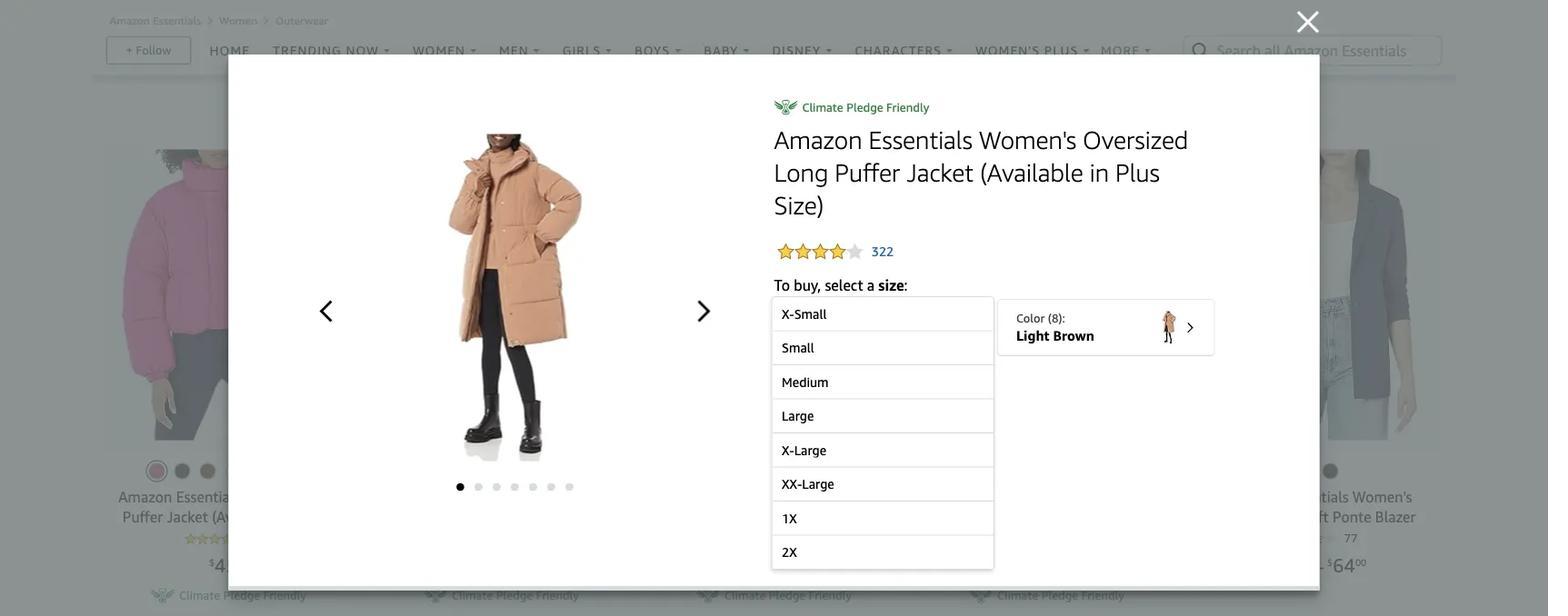 Task type: vqa. For each thing, say whether or not it's contained in the screenshot.
second X- from the bottom
yes



Task type: locate. For each thing, give the bounding box(es) containing it.
20 down select
[[814, 371, 830, 387]]

small
[[794, 306, 826, 321], [781, 341, 814, 356]]

2 vertical spatial size
[[847, 328, 871, 344]]

322
[[795, 531, 816, 545]]

( up select
[[818, 311, 821, 325]]

0 horizontal spatial amazon
[[110, 14, 150, 27]]

62
[[782, 367, 814, 399], [760, 554, 782, 577]]

100%
[[790, 416, 825, 431]]

amazon essentials link
[[110, 14, 201, 27]]

0 horizontal spatial essentials
[[153, 14, 201, 27]]

small down "x-small"
[[781, 341, 814, 356]]

color ( 8 ): light brown
[[1016, 311, 1094, 344]]

climate for amazon essentials women's crop puffer jacket (available in plus size) image
[[179, 589, 220, 603]]

2 navy image from the left
[[1297, 463, 1313, 479]]

amazon inside amazon essentials women's oversized long puffer jacket (available in plus size)
[[774, 125, 862, 155]]

45
[[215, 554, 237, 577]]

0 horizontal spatial $
[[209, 557, 215, 568]]

62 20
[[760, 554, 794, 577]]

1 horizontal spatial $
[[774, 371, 782, 387]]

size ( 12 select a size
[[793, 311, 871, 344]]

(available
[[980, 158, 1083, 187]]

0 vertical spatial small
[[794, 306, 826, 321]]

+ follow button
[[107, 38, 190, 63]]

( left '):'
[[1048, 311, 1052, 325]]

light
[[1016, 328, 1050, 344]]

amazon up the +
[[110, 14, 150, 27]]

black image for neon pink icon
[[174, 463, 190, 479]]

20 inside 62 20
[[782, 557, 794, 568]]

0 horizontal spatial size
[[793, 311, 815, 325]]

0 horizontal spatial navy image
[[796, 463, 812, 479]]

amazon
[[110, 14, 150, 27], [774, 125, 862, 155]]

climate inside 62 "dialog"
[[802, 100, 843, 114]]

+
[[126, 43, 133, 57]]

2 black image from the left
[[992, 463, 1009, 479]]

amazon essentials
[[110, 14, 201, 27]]

1 horizontal spatial navy image
[[1297, 463, 1313, 479]]

2 eggshell white image from the left
[[770, 463, 787, 479]]

2 ( from the left
[[1048, 311, 1052, 325]]

pledge for amazon essentials women's oversized long puffer jacket (available in plus size) image
[[769, 589, 806, 603]]

0 horizontal spatial black image
[[174, 463, 190, 479]]

eggshell white image
[[225, 463, 241, 479], [770, 463, 787, 479]]

essentials up jacket
[[869, 125, 973, 155]]

eggshell white image right deep brown image
[[225, 463, 241, 479]]

amazon essentials women's quilted coat (available in plus size) image
[[986, 149, 1107, 440]]

outerwear link
[[275, 14, 328, 27]]

1 vertical spatial amazon
[[774, 125, 862, 155]]

2 vertical spatial large
[[802, 477, 834, 492]]

deep brown image
[[199, 463, 216, 479]]

0 horizontal spatial (
[[818, 311, 821, 325]]

1 vertical spatial a
[[836, 328, 843, 344]]

62 up 100%
[[782, 367, 814, 399]]

list box containing x-small
[[772, 297, 994, 616]]

large down $ 62 20
[[781, 409, 813, 424]]

x- down to at top
[[781, 306, 794, 321]]

essentials up the 'follow'
[[153, 14, 201, 27]]

x- for large
[[781, 443, 794, 458]]

( for select
[[818, 311, 821, 325]]

amazon essentials women's oversized long puffer jacket (available in plus size)
[[774, 125, 1188, 220]]

0 vertical spatial essentials
[[153, 14, 201, 27]]

women
[[219, 14, 257, 27]]

navy image down x-large
[[796, 463, 812, 479]]

pledge
[[846, 100, 883, 114], [223, 589, 260, 603], [496, 589, 533, 603], [769, 589, 806, 603], [1042, 589, 1078, 603]]

x- for small
[[781, 306, 794, 321]]

12
[[821, 311, 835, 325]]

1 vertical spatial 62
[[760, 554, 782, 577]]

size
[[878, 277, 904, 294], [793, 311, 815, 325], [847, 328, 871, 344]]

list box
[[772, 297, 994, 616]]

x-large
[[781, 443, 826, 458]]

( inside color ( 8 ): light brown
[[1048, 311, 1052, 325]]

navy image
[[523, 463, 539, 479]]

1 vertical spatial large
[[794, 443, 826, 458]]

:
[[904, 277, 908, 294]]

climate pledge friendly
[[802, 100, 929, 114], [179, 589, 306, 603], [452, 589, 579, 603], [725, 589, 852, 603], [997, 589, 1124, 603]]

1 horizontal spatial amazon
[[774, 125, 862, 155]]

1 vertical spatial x-
[[781, 443, 794, 458]]

navy image
[[796, 463, 812, 479], [1297, 463, 1313, 479]]

climate for amazon essentials women's quilted coat (available in plus size) image
[[997, 589, 1038, 603]]

sage green image
[[967, 463, 983, 479]]

2 horizontal spatial size
[[878, 277, 904, 294]]

0 vertical spatial amazon
[[110, 14, 150, 27]]

pledge inside 62 "dialog"
[[846, 100, 883, 114]]

2 x- from the top
[[781, 443, 794, 458]]

friendly for amazon essentials women's crop puffer jacket (available in plus size) image
[[263, 589, 306, 603]]

friendly for amazon essentials women's oversized long puffer jacket (available in plus size) image
[[809, 589, 852, 603]]

1 horizontal spatial black image
[[992, 463, 1009, 479]]

77
[[1344, 531, 1358, 545]]

friendly
[[886, 100, 929, 114], [263, 589, 306, 603], [536, 589, 579, 603], [809, 589, 852, 603], [1081, 589, 1124, 603]]

eggshell white image left 2-
[[770, 463, 787, 479]]

large
[[781, 409, 813, 424], [794, 443, 826, 458], [802, 477, 834, 492]]

large for x-
[[794, 443, 826, 458]]

$ 62 20
[[774, 367, 830, 399]]

essentials
[[153, 14, 201, 27], [869, 125, 973, 155]]

neon pink image
[[149, 463, 165, 479]]

0 vertical spatial 20
[[814, 371, 830, 387]]

1 horizontal spatial size
[[847, 328, 871, 344]]

amazon essentials women's oversized long puffer jacket (available in plus size) link
[[774, 124, 1215, 222]]

amazon up long
[[774, 125, 862, 155]]

black image for 'sage green' image
[[992, 463, 1009, 479]]

62 down 1x at right bottom
[[760, 554, 782, 577]]

1 black image from the left
[[174, 463, 190, 479]]

$ inside $ 62 20
[[774, 371, 782, 387]]

1 x- from the top
[[781, 306, 794, 321]]

20 inside $ 62 20
[[814, 371, 830, 387]]

1 navy image from the left
[[796, 463, 812, 479]]

0 horizontal spatial eggshell white image
[[225, 463, 241, 479]]

x-
[[781, 306, 794, 321], [781, 443, 794, 458]]

large up way
[[794, 443, 826, 458]]

0 vertical spatial x-
[[781, 306, 794, 321]]

1 vertical spatial 20
[[782, 557, 794, 568]]

1x
[[781, 511, 796, 526]]

$
[[774, 371, 782, 387], [209, 557, 215, 568], [1327, 557, 1333, 568]]

( inside size ( 12 select a size
[[818, 311, 821, 325]]

essentials inside amazon essentials women's oversized long puffer jacket (available in plus size)
[[869, 125, 973, 155]]

):
[[1059, 311, 1065, 325]]

1 vertical spatial size
[[793, 311, 815, 325]]

women's
[[979, 125, 1076, 155]]

20
[[814, 371, 830, 387], [782, 557, 794, 568]]

1 eggshell white image from the left
[[225, 463, 241, 479]]

$ inside $ 45
[[209, 557, 215, 568]]

eggshell white image for 45
[[225, 463, 241, 479]]

0 horizontal spatial 20
[[782, 557, 794, 568]]

black image
[[174, 463, 190, 479], [992, 463, 1009, 479]]

black image right 'sage green' image
[[992, 463, 1009, 479]]

black image left deep brown image
[[174, 463, 190, 479]]

20 down 1x at right bottom
[[782, 557, 794, 568]]

90
[[1300, 557, 1312, 568]]

large down way
[[802, 477, 834, 492]]

a
[[867, 277, 875, 294], [836, 328, 843, 344]]

62 dialog
[[229, 11, 1319, 616]]

100% polyester imported 2-way zipper closure
[[790, 416, 912, 475]]

x- up 2-
[[781, 443, 794, 458]]

1 ( from the left
[[818, 311, 821, 325]]

1 vertical spatial essentials
[[869, 125, 973, 155]]

+2 link
[[844, 463, 857, 479]]

xx-
[[781, 477, 802, 492]]

1 horizontal spatial 20
[[814, 371, 830, 387]]

1 horizontal spatial (
[[1048, 311, 1052, 325]]

1 horizontal spatial essentials
[[869, 125, 973, 155]]

8
[[1052, 311, 1059, 325]]

1 horizontal spatial a
[[867, 277, 875, 294]]

$ 45
[[209, 554, 237, 577]]

way
[[803, 460, 827, 475]]

amazon for amazon essentials
[[110, 14, 150, 27]]

1 horizontal spatial eggshell white image
[[770, 463, 787, 479]]

0 vertical spatial 62
[[782, 367, 814, 399]]

(
[[818, 311, 821, 325], [1048, 311, 1052, 325]]

2-
[[790, 460, 803, 475]]

0 horizontal spatial a
[[836, 328, 843, 344]]

color
[[1016, 311, 1045, 325]]

2 horizontal spatial $
[[1327, 557, 1333, 568]]

small up select
[[794, 306, 826, 321]]

climate
[[802, 100, 843, 114], [179, 589, 220, 603], [452, 589, 493, 603], [725, 589, 766, 603], [997, 589, 1038, 603]]

select
[[825, 277, 863, 294]]

navy image left black icon
[[1297, 463, 1313, 479]]



Task type: describe. For each thing, give the bounding box(es) containing it.
close icon image
[[1297, 11, 1319, 34]]

xx-large
[[781, 477, 834, 492]]

2x
[[781, 545, 796, 560]]

climate pledge friendly for amazon essentials women's oversized long puffer jacket (available in plus size) image
[[725, 589, 852, 603]]

search image
[[1189, 40, 1211, 61]]

plus
[[1116, 158, 1160, 187]]

women link
[[219, 14, 257, 27]]

$ for 62
[[774, 371, 782, 387]]

amazon for amazon essentials women's oversized long puffer jacket (available in plus size)
[[774, 125, 862, 155]]

jacket
[[907, 158, 974, 187]]

0 vertical spatial a
[[867, 277, 875, 294]]

closure
[[871, 460, 912, 475]]

oversized
[[1083, 125, 1188, 155]]

medium
[[781, 375, 828, 390]]

eggshell white image for 20
[[770, 463, 787, 479]]

+2
[[844, 465, 857, 477]]

puffer
[[835, 158, 900, 187]]

a inside size ( 12 select a size
[[836, 328, 843, 344]]

essentials for amazon essentials women's oversized long puffer jacket (available in plus size)
[[869, 125, 973, 155]]

outerwear
[[275, 14, 328, 27]]

90 – $ 64 00
[[1300, 554, 1366, 577]]

long
[[774, 158, 828, 187]]

amazon essentials women's short waisted puffer jacket (available in plus size) image
[[399, 149, 604, 440]]

size)
[[774, 190, 824, 220]]

friendly inside 62 "dialog"
[[886, 100, 929, 114]]

00
[[1355, 557, 1366, 568]]

essentials for amazon essentials
[[153, 14, 201, 27]]

climate pledge friendly inside 62 "dialog"
[[802, 100, 929, 114]]

pledge for amazon essentials women's crop puffer jacket (available in plus size) image
[[223, 589, 260, 603]]

amazon essentials women's relaxed-fit soft ponte blazer image
[[1222, 149, 1417, 440]]

climate pledge friendly for amazon essentials women's crop puffer jacket (available in plus size) image
[[179, 589, 306, 603]]

climate pledge friendly for amazon essentials women's quilted coat (available in plus size) image
[[997, 589, 1124, 603]]

brown
[[1053, 328, 1094, 344]]

list box inside 62 "dialog"
[[772, 297, 994, 616]]

purple image
[[821, 463, 838, 479]]

$ for 45
[[209, 557, 215, 568]]

friendly for amazon essentials women's quilted coat (available in plus size) image
[[1081, 589, 1124, 603]]

amazon essentials women's oversized long puffer jacket (available in plus size) image
[[715, 149, 834, 440]]

64
[[1333, 554, 1355, 577]]

light brown image
[[1162, 311, 1176, 344]]

0 vertical spatial large
[[781, 409, 813, 424]]

follow
[[136, 43, 171, 57]]

climate for amazon essentials women's oversized long puffer jacket (available in plus size) image
[[725, 589, 766, 603]]

imported
[[790, 438, 844, 453]]

zipper
[[831, 460, 868, 475]]

+ follow
[[126, 43, 171, 57]]

$ inside "90 – $ 64 00"
[[1327, 557, 1333, 568]]

buy,
[[794, 277, 821, 294]]

in
[[1090, 158, 1109, 187]]

black image
[[1322, 463, 1339, 479]]

Search all Amazon Essentials search field
[[1217, 35, 1412, 66]]

pledge for amazon essentials women's quilted coat (available in plus size) image
[[1042, 589, 1078, 603]]

amazon essentials women's crop puffer jacket (available in plus size) image
[[122, 149, 336, 440]]

to buy, select a size :
[[774, 277, 908, 294]]

to
[[774, 277, 790, 294]]

0 vertical spatial size
[[878, 277, 904, 294]]

62 inside "dialog"
[[782, 367, 814, 399]]

large for xx-
[[802, 477, 834, 492]]

select
[[793, 328, 832, 344]]

–
[[1316, 558, 1323, 576]]

( for ):
[[1048, 311, 1052, 325]]

x-small
[[781, 306, 826, 321]]

deep brown image
[[472, 463, 489, 479]]

1 vertical spatial small
[[781, 341, 814, 356]]

polyester
[[828, 416, 882, 431]]



